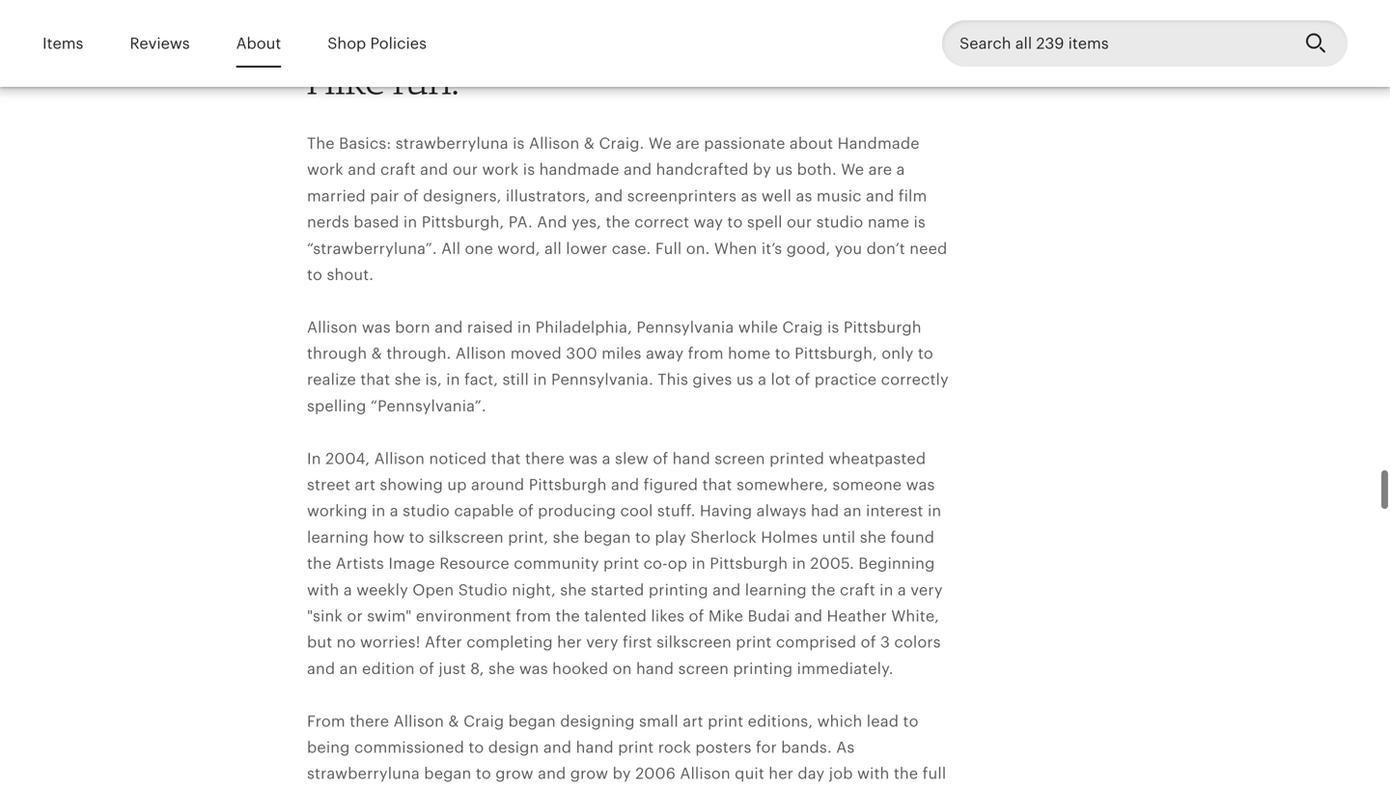 Task type: vqa. For each thing, say whether or not it's contained in the screenshot.
around
yes



Task type: locate. For each thing, give the bounding box(es) containing it.
1 vertical spatial craft
[[840, 581, 876, 599]]

printing down op
[[649, 581, 709, 599]]

from up the gives
[[688, 345, 724, 362]]

1 horizontal spatial craft
[[840, 581, 876, 599]]

in right is,
[[446, 371, 460, 388]]

0 vertical spatial our
[[416, 42, 434, 55]]

mike
[[709, 607, 744, 625]]

grow down designing
[[571, 765, 609, 782]]

swim"
[[367, 607, 412, 625]]

in right based
[[404, 213, 418, 231]]

that up 'having'
[[703, 476, 733, 494]]

pittsburgh,
[[422, 213, 505, 231], [795, 345, 878, 362]]

she up community
[[553, 529, 580, 546]]

we
[[649, 135, 672, 152], [841, 161, 865, 178]]

a inside allison was born and raised in philadelphia, pennsylvania while craig is pittsburgh through & through. allison moved 300 miles away from home to pittsburgh, only to realize that she is, in fact, still in pennsylvania. this gives us a lot of practice correctly spelling "pennsylvania".
[[758, 371, 767, 388]]

& inside allison was born and raised in philadelphia, pennsylvania while craig is pittsburgh through & through. allison moved 300 miles away from home to pittsburgh, only to realize that she is, in fact, still in pennsylvania. this gives us a lot of practice correctly spelling "pennsylvania".
[[372, 345, 382, 362]]

us down home
[[737, 371, 754, 388]]

spelling
[[307, 397, 367, 415]]

sherlock
[[691, 529, 757, 546]]

as left 'well'
[[741, 187, 758, 205]]

0 horizontal spatial from
[[516, 607, 552, 625]]

a up how
[[390, 502, 399, 520]]

1 vertical spatial us
[[737, 371, 754, 388]]

just
[[439, 660, 466, 677]]

0 vertical spatial talented
[[605, 42, 651, 55]]

her down for
[[769, 765, 794, 782]]

art inside in 2004, allison noticed that there was a slew of hand screen printed wheatpasted street art showing up around pittsburgh and figured that somewhere, someone was working in a studio capable of producing cool stuff. having always had an interest in learning how to silkscreen print, she began to play sherlock holmes until she found the artists image resource community print co-op in pittsburgh in 2005. beginning with a weekly open studio night, she started printing and learning the craft in a very "sink or swim" environment from the talented likes of mike budai and heather white, but no worries! after completing her very first silkscreen print comprised of 3 colors and an edition of just 8, she was hooked on hand screen printing immediately.
[[355, 476, 376, 494]]

in down beginning
[[880, 581, 894, 599]]

born
[[395, 319, 431, 336]]

by up 'well'
[[753, 161, 772, 178]]

was up interest
[[907, 476, 935, 494]]

3
[[881, 634, 890, 651]]

1 horizontal spatial work
[[482, 161, 519, 178]]

learning down working
[[307, 529, 369, 546]]

is
[[513, 135, 525, 152], [523, 161, 535, 178], [914, 213, 926, 231], [828, 319, 840, 336]]

with right job
[[858, 765, 890, 782]]

studio.
[[438, 42, 475, 55]]

the up case.
[[606, 213, 631, 231]]

silkscreen up resource
[[429, 529, 504, 546]]

allison up through
[[307, 319, 358, 336]]

music
[[817, 187, 862, 205]]

hand down first
[[636, 660, 674, 677]]

basics:
[[339, 135, 392, 152]]

by inside from there allison & craig began designing small art print editions, which lead to being commissioned to design and hand print rock posters for bands. as strawberryluna began to grow and grow by 2006 allison quit her day job with the fu
[[613, 765, 631, 782]]

very
[[911, 581, 943, 599], [587, 634, 619, 651]]

she left is,
[[395, 371, 421, 388]]

strawberryluna up designers,
[[396, 135, 509, 152]]

strawberryluna inside from there allison & craig began designing small art print editions, which lead to being commissioned to design and hand print rock posters for bands. as strawberryluna began to grow and grow by 2006 allison quit her day job with the fu
[[307, 765, 420, 782]]

2 vertical spatial our
[[787, 213, 813, 231]]

2 work from the left
[[482, 161, 519, 178]]

a down beginning
[[898, 581, 907, 599]]

us inside allison was born and raised in philadelphia, pennsylvania while craig is pittsburgh through & through. allison moved 300 miles away from home to pittsburgh, only to realize that she is, in fact, still in pennsylvania. this gives us a lot of practice correctly spelling "pennsylvania".
[[737, 371, 754, 388]]

and down but
[[307, 660, 335, 677]]

and down craig.
[[624, 161, 652, 178]]

1 vertical spatial talented
[[585, 607, 647, 625]]

from there allison & craig began designing small art print editions, which lead to being commissioned to design and hand print rock posters for bands. as strawberryluna began to grow and grow by 2006 allison quit her day job with the fu
[[307, 713, 947, 787]]

are down handmade
[[869, 161, 893, 178]]

craig
[[783, 319, 823, 336], [464, 713, 504, 730]]

spell
[[747, 213, 783, 231]]

pittsburgh down the sherlock
[[710, 555, 788, 572]]

she
[[395, 371, 421, 388], [553, 529, 580, 546], [860, 529, 887, 546], [560, 581, 587, 599], [489, 660, 515, 677]]

inks
[[378, 42, 400, 55]]

& up the commissioned
[[449, 713, 459, 730]]

through.
[[387, 345, 452, 362]]

of inside the basics: strawberryluna is allison & craig. we are passionate about handmade work and craft and our work is handmade and handcrafted by us both. we are a married pair of designers, illustrators, and screenprinters as well as music and film nerds based in pittsburgh, pa. and yes, the correct way to spell our studio name is "strawberryluna". all one word, all lower case. full on. when it's good, you don't need to shout.
[[404, 187, 419, 205]]

1 horizontal spatial us
[[776, 161, 793, 178]]

0 vertical spatial craft
[[381, 161, 416, 178]]

pennsylvania
[[637, 319, 734, 336]]

0 vertical spatial we
[[649, 135, 672, 152]]

1 vertical spatial pittsburgh,
[[795, 345, 878, 362]]

someone
[[833, 476, 902, 494]]

2 horizontal spatial pittsburgh
[[844, 319, 922, 336]]

pittsburgh
[[844, 319, 922, 336], [529, 476, 607, 494], [710, 555, 788, 572]]

0 horizontal spatial craft
[[381, 161, 416, 178]]

& up handmade
[[584, 135, 595, 152]]

1 vertical spatial strawberryluna
[[307, 765, 420, 782]]

as right 'well'
[[796, 187, 813, 205]]

1 grow from the left
[[496, 765, 534, 782]]

0 horizontal spatial an
[[340, 660, 358, 677]]

1 horizontal spatial grow
[[571, 765, 609, 782]]

and down design
[[538, 765, 566, 782]]

1 horizontal spatial as
[[796, 187, 813, 205]]

0 vertical spatial her
[[557, 634, 582, 651]]

she right 8,
[[489, 660, 515, 677]]

pittsburgh, inside the basics: strawberryluna is allison & craig. we are passionate about handmade work and craft and our work is handmade and handcrafted by us both. we are a married pair of designers, illustrators, and screenprinters as well as music and film nerds based in pittsburgh, pa. and yes, the correct way to spell our studio name is "strawberryluna". all one word, all lower case. full on. when it's good, you don't need to shout.
[[422, 213, 505, 231]]

a up film
[[897, 161, 906, 178]]

to up lot
[[775, 345, 791, 362]]

screen up somewhere,
[[715, 450, 766, 467]]

silkscreen
[[429, 529, 504, 546], [657, 634, 732, 651]]

1 horizontal spatial her
[[769, 765, 794, 782]]

0 vertical spatial screen
[[715, 450, 766, 467]]

passionate
[[704, 135, 786, 152]]

craft up pair
[[381, 161, 416, 178]]

print
[[604, 555, 640, 572], [736, 634, 772, 651], [708, 713, 744, 730], [618, 739, 654, 756]]

she down community
[[560, 581, 587, 599]]

2 vertical spatial &
[[449, 713, 459, 730]]

0 horizontal spatial art
[[355, 476, 376, 494]]

printing
[[649, 581, 709, 599], [733, 660, 793, 677]]

1 vertical spatial very
[[587, 634, 619, 651]]

learning up budai
[[745, 581, 807, 599]]

1 horizontal spatial from
[[688, 345, 724, 362]]

pittsburgh, down designers,
[[422, 213, 505, 231]]

fact,
[[465, 371, 498, 388]]

0 vertical spatial pittsburgh,
[[422, 213, 505, 231]]

0 vertical spatial us
[[776, 161, 793, 178]]

1 vertical spatial our
[[453, 161, 478, 178]]

began down the commissioned
[[424, 765, 472, 782]]

0 horizontal spatial her
[[557, 634, 582, 651]]

0 vertical spatial silkscreen
[[429, 529, 504, 546]]

1 horizontal spatial art
[[683, 713, 704, 730]]

craig up design
[[464, 713, 504, 730]]

noticed
[[429, 450, 487, 467]]

1 horizontal spatial craig
[[783, 319, 823, 336]]

the inside from there allison & craig began designing small art print editions, which lead to being commissioned to design and hand print rock posters for bands. as strawberryluna began to grow and grow by 2006 allison quit her day job with the fu
[[894, 765, 919, 782]]

and up comprised
[[795, 607, 823, 625]]

1 horizontal spatial studio
[[817, 213, 864, 231]]

0 vertical spatial craig
[[783, 319, 823, 336]]

there
[[525, 450, 565, 467], [350, 713, 389, 730]]

work up designers,
[[482, 161, 519, 178]]

1 vertical spatial with
[[858, 765, 890, 782]]

of right courtesy on the left top of page
[[569, 42, 580, 55]]

2 horizontal spatial &
[[584, 135, 595, 152]]

edition
[[362, 660, 415, 677]]

0 horizontal spatial work
[[307, 161, 344, 178]]

2005.
[[811, 555, 855, 572]]

a left lot
[[758, 371, 767, 388]]

very up on
[[587, 634, 619, 651]]

began down cool
[[584, 529, 631, 546]]

with
[[307, 581, 339, 599], [858, 765, 890, 782]]

one
[[465, 240, 493, 257]]

0 vertical spatial pittsburgh
[[844, 319, 922, 336]]

an down no
[[340, 660, 358, 677]]

1 vertical spatial silkscreen
[[657, 634, 732, 651]]

craft up the heather
[[840, 581, 876, 599]]

1 horizontal spatial with
[[858, 765, 890, 782]]

0 horizontal spatial grow
[[496, 765, 534, 782]]

shop
[[328, 35, 366, 52]]

1 horizontal spatial our
[[453, 161, 478, 178]]

image
[[389, 555, 435, 572]]

talented
[[605, 42, 651, 55], [585, 607, 647, 625]]

talented inside in 2004, allison noticed that there was a slew of hand screen printed wheatpasted street art showing up around pittsburgh and figured that somewhere, someone was working in a studio capable of producing cool stuff. having always had an interest in learning how to silkscreen print, she began to play sherlock holmes until she found the artists image resource community print co-op in pittsburgh in 2005. beginning with a weekly open studio night, she started printing and learning the craft in a very "sink or swim" environment from the talented likes of mike budai and heather white, but no worries! after completing her very first silkscreen print comprised of 3 colors and an edition of just 8, she was hooked on hand screen printing immediately.
[[585, 607, 647, 625]]

our left studio. on the left of the page
[[416, 42, 434, 55]]

1 horizontal spatial pittsburgh
[[710, 555, 788, 572]]

name
[[868, 213, 910, 231]]

2 grow from the left
[[571, 765, 609, 782]]

handmade
[[838, 135, 920, 152]]

2 vertical spatial began
[[424, 765, 472, 782]]

0 horizontal spatial that
[[361, 371, 391, 388]]

2004,
[[326, 450, 370, 467]]

1 horizontal spatial printing
[[733, 660, 793, 677]]

gives
[[693, 371, 732, 388]]

1 horizontal spatial are
[[869, 161, 893, 178]]

1 vertical spatial pittsburgh
[[529, 476, 607, 494]]

1 vertical spatial learning
[[745, 581, 807, 599]]

hand down designing
[[576, 739, 614, 756]]

1 work from the left
[[307, 161, 344, 178]]

0 vertical spatial strawberryluna
[[396, 135, 509, 152]]

0 horizontal spatial our
[[416, 42, 434, 55]]

hand inside from there allison & craig began designing small art print editions, which lead to being commissioned to design and hand print rock posters for bands. as strawberryluna began to grow and grow by 2006 allison quit her day job with the fu
[[576, 739, 614, 756]]

with inside in 2004, allison noticed that there was a slew of hand screen printed wheatpasted street art showing up around pittsburgh and figured that somewhere, someone was working in a studio capable of producing cool stuff. having always had an interest in learning how to silkscreen print, she began to play sherlock holmes until she found the artists image resource community print co-op in pittsburgh in 2005. beginning with a weekly open studio night, she started printing and learning the craft in a very "sink or swim" environment from the talented likes of mike budai and heather white, but no worries! after completing her very first silkscreen print comprised of 3 colors and an edition of just 8, she was hooked on hand screen printing immediately.
[[307, 581, 339, 599]]

her up the hooked
[[557, 634, 582, 651]]

that up around
[[491, 450, 521, 467]]

allison up showing
[[374, 450, 425, 467]]

1 horizontal spatial that
[[491, 450, 521, 467]]

and up "name"
[[866, 187, 895, 205]]

1 vertical spatial screen
[[679, 660, 729, 677]]

1 vertical spatial craig
[[464, 713, 504, 730]]

hand up "figured"
[[673, 450, 711, 467]]

1 vertical spatial by
[[613, 765, 631, 782]]

art up rock
[[683, 713, 704, 730]]

was inside allison was born and raised in philadelphia, pennsylvania while craig is pittsburgh through & through. allison moved 300 miles away from home to pittsburgh, only to realize that she is, in fact, still in pennsylvania. this gives us a lot of practice correctly spelling "pennsylvania".
[[362, 319, 391, 336]]

0 horizontal spatial printing
[[649, 581, 709, 599]]

print up 2006
[[618, 739, 654, 756]]

studio down showing
[[403, 502, 450, 520]]

shout.
[[327, 266, 374, 283]]

somewhere,
[[737, 476, 829, 494]]

learning
[[307, 529, 369, 546], [745, 581, 807, 599]]

and down slew
[[611, 476, 640, 494]]

first
[[623, 634, 653, 651]]

"pennsylvania".
[[371, 397, 486, 415]]

items
[[42, 35, 83, 52]]

i
[[307, 55, 317, 103]]

0 horizontal spatial learning
[[307, 529, 369, 546]]

1 horizontal spatial an
[[844, 502, 862, 520]]

1 horizontal spatial silkscreen
[[657, 634, 732, 651]]

we up music
[[841, 161, 865, 178]]

capable
[[454, 502, 514, 520]]

to down cool
[[635, 529, 651, 546]]

1 vertical spatial there
[[350, 713, 389, 730]]

nerds
[[307, 213, 350, 231]]

fun.
[[393, 55, 459, 103]]

work
[[307, 161, 344, 178], [482, 161, 519, 178]]

to up image
[[409, 529, 425, 546]]

policies
[[370, 35, 427, 52]]

word,
[[498, 240, 540, 257]]

in down holmes
[[793, 555, 806, 572]]

0 horizontal spatial very
[[587, 634, 619, 651]]

from
[[688, 345, 724, 362], [516, 607, 552, 625]]

1 horizontal spatial &
[[449, 713, 459, 730]]

of
[[342, 42, 353, 55], [569, 42, 580, 55], [404, 187, 419, 205], [795, 371, 811, 388], [653, 450, 669, 467], [518, 502, 534, 520], [689, 607, 705, 625], [861, 634, 877, 651], [419, 660, 435, 677]]

0 vertical spatial studio
[[817, 213, 864, 231]]

a left slew
[[602, 450, 611, 467]]

was left born at the top of page
[[362, 319, 391, 336]]

from inside allison was born and raised in philadelphia, pennsylvania while craig is pittsburgh through & through. allison moved 300 miles away from home to pittsburgh, only to realize that she is, in fact, still in pennsylvania. this gives us a lot of practice correctly spelling "pennsylvania".
[[688, 345, 724, 362]]

in
[[403, 42, 413, 55], [404, 213, 418, 231], [518, 319, 531, 336], [446, 371, 460, 388], [533, 371, 547, 388], [372, 502, 386, 520], [928, 502, 942, 520], [692, 555, 706, 572], [793, 555, 806, 572], [880, 581, 894, 599]]

that right "realize" at the top
[[361, 371, 391, 388]]

us inside the basics: strawberryluna is allison & craig. we are passionate about handmade work and craft and our work is handmade and handcrafted by us both. we are a married pair of designers, illustrators, and screenprinters as well as music and film nerds based in pittsburgh, pa. and yes, the correct way to spell our studio name is "strawberryluna". all one word, all lower case. full on. when it's good, you don't need to shout.
[[776, 161, 793, 178]]

0 horizontal spatial craig
[[464, 713, 504, 730]]

allison up handmade
[[529, 135, 580, 152]]

0 vertical spatial &
[[584, 135, 595, 152]]

0 horizontal spatial there
[[350, 713, 389, 730]]

0 vertical spatial there
[[525, 450, 565, 467]]

studio down music
[[817, 213, 864, 231]]

0 horizontal spatial &
[[372, 345, 382, 362]]

as
[[741, 187, 758, 205], [796, 187, 813, 205]]

1 vertical spatial we
[[841, 161, 865, 178]]

1 vertical spatial from
[[516, 607, 552, 625]]

1 horizontal spatial we
[[841, 161, 865, 178]]

and right born at the top of page
[[435, 319, 463, 336]]

1 horizontal spatial learning
[[745, 581, 807, 599]]

1 horizontal spatial pittsburgh,
[[795, 345, 878, 362]]

1 vertical spatial studio
[[403, 502, 450, 520]]

being
[[307, 739, 350, 756]]

0 horizontal spatial began
[[424, 765, 472, 782]]

&
[[584, 135, 595, 152], [372, 345, 382, 362], [449, 713, 459, 730]]

found
[[891, 529, 935, 546]]

1 as from the left
[[741, 187, 758, 205]]

studio
[[459, 581, 508, 599]]

for
[[756, 739, 777, 756]]

1 horizontal spatial began
[[509, 713, 556, 730]]

strawberryluna down being
[[307, 765, 420, 782]]

0 horizontal spatial with
[[307, 581, 339, 599]]

2 vertical spatial that
[[703, 476, 733, 494]]

both.
[[797, 161, 837, 178]]

0 vertical spatial with
[[307, 581, 339, 599]]

0 horizontal spatial are
[[676, 135, 700, 152]]

our
[[416, 42, 434, 55], [453, 161, 478, 178], [787, 213, 813, 231]]

of right lot
[[795, 371, 811, 388]]

a
[[897, 161, 906, 178], [758, 371, 767, 388], [602, 450, 611, 467], [390, 502, 399, 520], [344, 581, 352, 599], [898, 581, 907, 599]]

producing
[[538, 502, 616, 520]]

pittsburgh up only
[[844, 319, 922, 336]]

handcrafted
[[656, 161, 749, 178]]

of up "figured"
[[653, 450, 669, 467]]

0 vertical spatial by
[[753, 161, 772, 178]]

0 vertical spatial began
[[584, 529, 631, 546]]

0 vertical spatial are
[[676, 135, 700, 152]]

1 vertical spatial art
[[683, 713, 704, 730]]

her inside in 2004, allison noticed that there was a slew of hand screen printed wheatpasted street art showing up around pittsburgh and figured that somewhere, someone was working in a studio capable of producing cool stuff. having always had an interest in learning how to silkscreen print, she began to play sherlock holmes until she found the artists image resource community print co-op in pittsburgh in 2005. beginning with a weekly open studio night, she started printing and learning the craft in a very "sink or swim" environment from the talented likes of mike budai and heather white, but no worries! after completing her very first silkscreen print comprised of 3 colors and an edition of just 8, she was hooked on hand screen printing immediately.
[[557, 634, 582, 651]]

allison
[[529, 135, 580, 152], [307, 319, 358, 336], [456, 345, 506, 362], [374, 450, 425, 467], [394, 713, 444, 730], [680, 765, 731, 782]]

of up print,
[[518, 502, 534, 520]]

0 vertical spatial art
[[355, 476, 376, 494]]

working
[[307, 502, 368, 520]]

only
[[882, 345, 914, 362]]

this
[[658, 371, 689, 388]]

home
[[728, 345, 771, 362]]

allison was born and raised in philadelphia, pennsylvania while craig is pittsburgh through & through. allison moved 300 miles away from home to pittsburgh, only to realize that she is, in fact, still in pennsylvania. this gives us a lot of practice correctly spelling "pennsylvania".
[[307, 319, 949, 415]]

op
[[668, 555, 688, 572]]

about
[[236, 35, 281, 52]]

craig right while
[[783, 319, 823, 336]]

0 horizontal spatial pittsburgh,
[[422, 213, 505, 231]]

in up how
[[372, 502, 386, 520]]

away
[[646, 345, 684, 362]]

to up when
[[728, 213, 743, 231]]

around
[[471, 476, 525, 494]]



Task type: describe. For each thing, give the bounding box(es) containing it.
is,
[[425, 371, 442, 388]]

the left inks
[[357, 42, 375, 55]]

white,
[[892, 607, 940, 625]]

bands.
[[782, 739, 832, 756]]

allison down the posters
[[680, 765, 731, 782]]

in right op
[[692, 555, 706, 572]]

resource
[[440, 555, 510, 572]]

realize
[[307, 371, 356, 388]]

"strawberryluna".
[[307, 240, 437, 257]]

from inside in 2004, allison noticed that there was a slew of hand screen printed wheatpasted street art showing up around pittsburgh and figured that somewhere, someone was working in a studio capable of producing cool stuff. having always had an interest in learning how to silkscreen print, she began to play sherlock holmes until she found the artists image resource community print co-op in pittsburgh in 2005. beginning with a weekly open studio night, she started printing and learning the craft in a very "sink or swim" environment from the talented likes of mike budai and heather white, but no worries! after completing her very first silkscreen print comprised of 3 colors and an edition of just 8, she was hooked on hand screen printing immediately.
[[516, 607, 552, 625]]

desantis.)
[[692, 42, 748, 55]]

artists
[[336, 555, 384, 572]]

items link
[[42, 21, 83, 66]]

0 vertical spatial hand
[[673, 450, 711, 467]]

0 horizontal spatial we
[[649, 135, 672, 152]]

studio inside the basics: strawberryluna is allison & craig. we are passionate about handmade work and craft and our work is handmade and handcrafted by us both. we are a married pair of designers, illustrators, and screenprinters as well as music and film nerds based in pittsburgh, pa. and yes, the correct way to spell our studio name is "strawberryluna". all one word, all lower case. full on. when it's good, you don't need to shout.
[[817, 213, 864, 231]]

while
[[739, 319, 778, 336]]

craft inside the basics: strawberryluna is allison & craig. we are passionate about handmade work and craft and our work is handmade and handcrafted by us both. we are a married pair of designers, illustrators, and screenprinters as well as music and film nerds based in pittsburgh, pa. and yes, the correct way to spell our studio name is "strawberryluna". all one word, all lower case. full on. when it's good, you don't need to shout.
[[381, 161, 416, 178]]

1 vertical spatial an
[[340, 660, 358, 677]]

about
[[790, 135, 834, 152]]

art inside from there allison & craig began designing small art print editions, which lead to being commissioned to design and hand print rock posters for bands. as strawberryluna began to grow and grow by 2006 allison quit her day job with the fu
[[683, 713, 704, 730]]

good,
[[787, 240, 831, 257]]

pittsburgh, inside allison was born and raised in philadelphia, pennsylvania while craig is pittsburgh through & through. allison moved 300 miles away from home to pittsburgh, only to realize that she is, in fact, still in pennsylvania. this gives us a lot of practice correctly spelling "pennsylvania".
[[795, 345, 878, 362]]

street
[[307, 476, 351, 494]]

of right some
[[342, 42, 353, 55]]

craig inside from there allison & craig began designing small art print editions, which lead to being commissioned to design and hand print rock posters for bands. as strawberryluna began to grow and grow by 2006 allison quit her day job with the fu
[[464, 713, 504, 730]]

1 vertical spatial hand
[[636, 660, 674, 677]]

craig inside allison was born and raised in philadelphia, pennsylvania while craig is pittsburgh through & through. allison moved 300 miles away from home to pittsburgh, only to realize that she is, in fact, still in pennsylvania. this gives us a lot of practice correctly spelling "pennsylvania".
[[783, 319, 823, 336]]

0 vertical spatial an
[[844, 502, 862, 520]]

community
[[514, 555, 599, 572]]

in right still
[[533, 371, 547, 388]]

print down budai
[[736, 634, 772, 651]]

weekly
[[357, 581, 408, 599]]

full
[[656, 240, 682, 257]]

practice
[[815, 371, 877, 388]]

2 horizontal spatial that
[[703, 476, 733, 494]]

still
[[503, 371, 529, 388]]

to right lead
[[904, 713, 919, 730]]

environment
[[416, 607, 512, 625]]

Search all 239 items text field
[[943, 20, 1290, 67]]

that inside allison was born and raised in philadelphia, pennsylvania while craig is pittsburgh through & through. allison moved 300 miles away from home to pittsburgh, only to realize that she is, in fact, still in pennsylvania. this gives us a lot of practice correctly spelling "pennsylvania".
[[361, 371, 391, 388]]

a up or at the left of page
[[344, 581, 352, 599]]

to down design
[[476, 765, 491, 782]]

illustrators,
[[506, 187, 591, 205]]

budai
[[748, 607, 790, 625]]

posters
[[696, 739, 752, 756]]

1 vertical spatial are
[[869, 161, 893, 178]]

allison up the commissioned
[[394, 713, 444, 730]]

in right inks
[[403, 42, 413, 55]]

craft inside in 2004, allison noticed that there was a slew of hand screen printed wheatpasted street art showing up around pittsburgh and figured that somewhere, someone was working in a studio capable of producing cool stuff. having always had an interest in learning how to silkscreen print, she began to play sherlock holmes until she found the artists image resource community print co-op in pittsburgh in 2005. beginning with a weekly open studio night, she started printing and learning the craft in a very "sink or swim" environment from the talented likes of mike budai and heather white, but no worries! after completing her very first silkscreen print comprised of 3 colors and an edition of just 8, she was hooked on hand screen printing immediately.
[[840, 581, 876, 599]]

2 horizontal spatial our
[[787, 213, 813, 231]]

and up designers,
[[420, 161, 449, 178]]

by inside the basics: strawberryluna is allison & craig. we are passionate about handmade work and craft and our work is handmade and handcrafted by us both. we are a married pair of designers, illustrators, and screenprinters as well as music and film nerds based in pittsburgh, pa. and yes, the correct way to spell our studio name is "strawberryluna". all one word, all lower case. full on. when it's good, you don't need to shout.
[[753, 161, 772, 178]]

& inside from there allison & craig began designing small art print editions, which lead to being commissioned to design and hand print rock posters for bands. as strawberryluna began to grow and grow by 2006 allison quit her day job with the fu
[[449, 713, 459, 730]]

0 horizontal spatial pittsburgh
[[529, 476, 607, 494]]

always
[[757, 502, 807, 520]]

colors
[[895, 634, 941, 651]]

of left just
[[419, 660, 435, 677]]

in up 'found'
[[928, 502, 942, 520]]

print up the started
[[604, 555, 640, 572]]

allison inside in 2004, allison noticed that there was a slew of hand screen printed wheatpasted street art showing up around pittsburgh and figured that somewhere, someone was working in a studio capable of producing cool stuff. having always had an interest in learning how to silkscreen print, she began to play sherlock holmes until she found the artists image resource community print co-op in pittsburgh in 2005. beginning with a weekly open studio night, she started printing and learning the craft in a very "sink or swim" environment from the talented likes of mike budai and heather white, but no worries! after completing her very first silkscreen print comprised of 3 colors and an edition of just 8, she was hooked on hand screen printing immediately.
[[374, 450, 425, 467]]

showing
[[380, 476, 443, 494]]

or
[[347, 607, 363, 625]]

pa.
[[509, 213, 533, 231]]

she down interest
[[860, 529, 887, 546]]

to left design
[[469, 739, 484, 756]]

hooked
[[553, 660, 609, 677]]

was down completing
[[519, 660, 548, 677]]

like
[[325, 55, 385, 103]]

printed
[[770, 450, 825, 467]]

on
[[613, 660, 632, 677]]

way
[[694, 213, 723, 231]]

of left 3 at bottom
[[861, 634, 877, 651]]

1 vertical spatial printing
[[733, 660, 793, 677]]

i like fun.
[[307, 55, 459, 103]]

of inside allison was born and raised in philadelphia, pennsylvania while craig is pittsburgh through & through. allison moved 300 miles away from home to pittsburgh, only to realize that she is, in fact, still in pennsylvania. this gives us a lot of practice correctly spelling "pennsylvania".
[[795, 371, 811, 388]]

designers,
[[423, 187, 502, 205]]

and down basics:
[[348, 161, 376, 178]]

her inside from there allison & craig began designing small art print editions, which lead to being commissioned to design and hand print rock posters for bands. as strawberryluna began to grow and grow by 2006 allison quit her day job with the fu
[[769, 765, 794, 782]]

the inside the basics: strawberryluna is allison & craig. we are passionate about handmade work and craft and our work is handmade and handcrafted by us both. we are a married pair of designers, illustrators, and screenprinters as well as music and film nerds based in pittsburgh, pa. and yes, the correct way to spell our studio name is "strawberryluna". all one word, all lower case. full on. when it's good, you don't need to shout.
[[606, 213, 631, 231]]

moved
[[511, 345, 562, 362]]

and up mike
[[713, 581, 741, 599]]

but
[[307, 634, 333, 651]]

editions,
[[748, 713, 813, 730]]

open
[[413, 581, 454, 599]]

heather
[[827, 607, 887, 625]]

reviews link
[[130, 21, 190, 66]]

1 vertical spatial that
[[491, 450, 521, 467]]

yes,
[[572, 213, 602, 231]]

reviews
[[130, 35, 190, 52]]

holmes
[[761, 529, 818, 546]]

pittsburgh inside allison was born and raised in philadelphia, pennsylvania while craig is pittsburgh through & through. allison moved 300 miles away from home to pittsburgh, only to realize that she is, in fact, still in pennsylvania. this gives us a lot of practice correctly spelling "pennsylvania".
[[844, 319, 922, 336]]

to right only
[[918, 345, 934, 362]]

the left artists
[[307, 555, 332, 572]]

and inside allison was born and raised in philadelphia, pennsylvania while craig is pittsburgh through & through. allison moved 300 miles away from home to pittsburgh, only to realize that she is, in fact, still in pennsylvania. this gives us a lot of practice correctly spelling "pennsylvania".
[[435, 319, 463, 336]]

strawberryluna inside the basics: strawberryluna is allison & craig. we are passionate about handmade work and craft and our work is handmade and handcrafted by us both. we are a married pair of designers, illustrators, and screenprinters as well as music and film nerds based in pittsburgh, pa. and yes, the correct way to spell our studio name is "strawberryluna". all one word, all lower case. full on. when it's good, you don't need to shout.
[[396, 135, 509, 152]]

1 horizontal spatial very
[[911, 581, 943, 599]]

don't
[[867, 240, 906, 257]]

cool
[[621, 502, 653, 520]]

and up yes,
[[595, 187, 623, 205]]

wheatpasted
[[829, 450, 926, 467]]

screenprinters
[[628, 187, 737, 205]]

all
[[441, 240, 461, 257]]

pennsylvania.
[[552, 371, 654, 388]]

there inside from there allison & craig began designing small art print editions, which lead to being commissioned to design and hand print rock posters for bands. as strawberryluna began to grow and grow by 2006 allison quit her day job with the fu
[[350, 713, 389, 730]]

miles
[[602, 345, 642, 362]]

lead
[[867, 713, 899, 730]]

the down night,
[[556, 607, 580, 625]]

quit
[[735, 765, 765, 782]]

rock
[[658, 739, 691, 756]]

began inside in 2004, allison noticed that there was a slew of hand screen printed wheatpasted street art showing up around pittsburgh and figured that somewhere, someone was working in a studio capable of producing cool stuff. having always had an interest in learning how to silkscreen print, she began to play sherlock holmes until she found the artists image resource community print co-op in pittsburgh in 2005. beginning with a weekly open studio night, she started printing and learning the craft in a very "sink or swim" environment from the talented likes of mike budai and heather white, but no worries! after completing her very first silkscreen print comprised of 3 colors and an edition of just 8, she was hooked on hand screen printing immediately.
[[584, 529, 631, 546]]

shop policies link
[[328, 21, 427, 66]]

8,
[[470, 660, 485, 677]]

2 as from the left
[[796, 187, 813, 205]]

courtesy
[[518, 42, 566, 55]]

the basics: strawberryluna is allison & craig. we are passionate about handmade work and craft and our work is handmade and handcrafted by us both. we are a married pair of designers, illustrators, and screenprinters as well as music and film nerds based in pittsburgh, pa. and yes, the correct way to spell our studio name is "strawberryluna". all one word, all lower case. full on. when it's good, you don't need to shout.
[[307, 135, 948, 283]]

no
[[337, 634, 356, 651]]

design
[[489, 739, 539, 756]]

print,
[[508, 529, 549, 546]]

in up moved
[[518, 319, 531, 336]]

was left slew
[[569, 450, 598, 467]]

& inside the basics: strawberryluna is allison & craig. we are passionate about handmade work and craft and our work is handmade and handcrafted by us both. we are a married pair of designers, illustrators, and screenprinters as well as music and film nerds based in pittsburgh, pa. and yes, the correct way to spell our studio name is "strawberryluna". all one word, all lower case. full on. when it's good, you don't need to shout.
[[584, 135, 595, 152]]

slew
[[615, 450, 649, 467]]

how
[[373, 529, 405, 546]]

print up the posters
[[708, 713, 744, 730]]

is inside allison was born and raised in philadelphia, pennsylvania while craig is pittsburgh through & through. allison moved 300 miles away from home to pittsburgh, only to realize that she is, in fact, still in pennsylvania. this gives us a lot of practice correctly spelling "pennsylvania".
[[828, 319, 840, 336]]

co-
[[644, 555, 668, 572]]

she inside allison was born and raised in philadelphia, pennsylvania while craig is pittsburgh through & through. allison moved 300 miles away from home to pittsburgh, only to realize that she is, in fact, still in pennsylvania. this gives us a lot of practice correctly spelling "pennsylvania".
[[395, 371, 421, 388]]

as
[[837, 739, 855, 756]]

pair
[[370, 187, 399, 205]]

in
[[307, 450, 321, 467]]

0 vertical spatial printing
[[649, 581, 709, 599]]

it's
[[762, 240, 783, 257]]

some
[[307, 42, 339, 55]]

and right design
[[544, 739, 572, 756]]

job
[[829, 765, 853, 782]]

2 vertical spatial pittsburgh
[[710, 555, 788, 572]]

to left the shout.
[[307, 266, 323, 283]]

the down 2005. at bottom
[[811, 581, 836, 599]]

there inside in 2004, allison noticed that there was a slew of hand screen printed wheatpasted street art showing up around pittsburgh and figured that somewhere, someone was working in a studio capable of producing cool stuff. having always had an interest in learning how to silkscreen print, she began to play sherlock holmes until she found the artists image resource community print co-op in pittsburgh in 2005. beginning with a weekly open studio night, she started printing and learning the craft in a very "sink or swim" environment from the talented likes of mike budai and heather white, but no worries! after completing her very first silkscreen print comprised of 3 colors and an edition of just 8, she was hooked on hand screen printing immediately.
[[525, 450, 565, 467]]

the right courtesy on the left top of page
[[584, 42, 602, 55]]

0 horizontal spatial silkscreen
[[429, 529, 504, 546]]

designing
[[560, 713, 635, 730]]

in inside the basics: strawberryluna is allison & craig. we are passionate about handmade work and craft and our work is handmade and handcrafted by us both. we are a married pair of designers, illustrators, and screenprinters as well as music and film nerds based in pittsburgh, pa. and yes, the correct way to spell our studio name is "strawberryluna". all one word, all lower case. full on. when it's good, you don't need to shout.
[[404, 213, 418, 231]]

which
[[818, 713, 863, 730]]

allison up fact, at the left top of the page
[[456, 345, 506, 362]]

after
[[425, 634, 463, 651]]

studio inside in 2004, allison noticed that there was a slew of hand screen printed wheatpasted street art showing up around pittsburgh and figured that somewhere, someone was working in a studio capable of producing cool stuff. having always had an interest in learning how to silkscreen print, she began to play sherlock holmes until she found the artists image resource community print co-op in pittsburgh in 2005. beginning with a weekly open studio night, she started printing and learning the craft in a very "sink or swim" environment from the talented likes of mike budai and heather white, but no worries! after completing her very first silkscreen print comprised of 3 colors and an edition of just 8, she was hooked on hand screen printing immediately.
[[403, 502, 450, 520]]

film
[[899, 187, 928, 205]]

married
[[307, 187, 366, 205]]

lot
[[771, 371, 791, 388]]

correctly
[[881, 371, 949, 388]]

up
[[448, 476, 467, 494]]

with inside from there allison & craig began designing small art print editions, which lead to being commissioned to design and hand print rock posters for bands. as strawberryluna began to grow and grow by 2006 allison quit her day job with the fu
[[858, 765, 890, 782]]

comprised
[[776, 634, 857, 651]]

allison inside the basics: strawberryluna is allison & craig. we are passionate about handmade work and craft and our work is handmade and handcrafted by us both. we are a married pair of designers, illustrators, and screenprinters as well as music and film nerds based in pittsburgh, pa. and yes, the correct way to spell our studio name is "strawberryluna". all one word, all lower case. full on. when it's good, you don't need to shout.
[[529, 135, 580, 152]]

of right 'likes'
[[689, 607, 705, 625]]

a inside the basics: strawberryluna is allison & craig. we are passionate about handmade work and craft and our work is handmade and handcrafted by us both. we are a married pair of designers, illustrators, and screenprinters as well as music and film nerds based in pittsburgh, pa. and yes, the correct way to spell our studio name is "strawberryluna". all one word, all lower case. full on. when it's good, you don't need to shout.
[[897, 161, 906, 178]]

worries!
[[360, 634, 421, 651]]

based
[[354, 213, 399, 231]]



